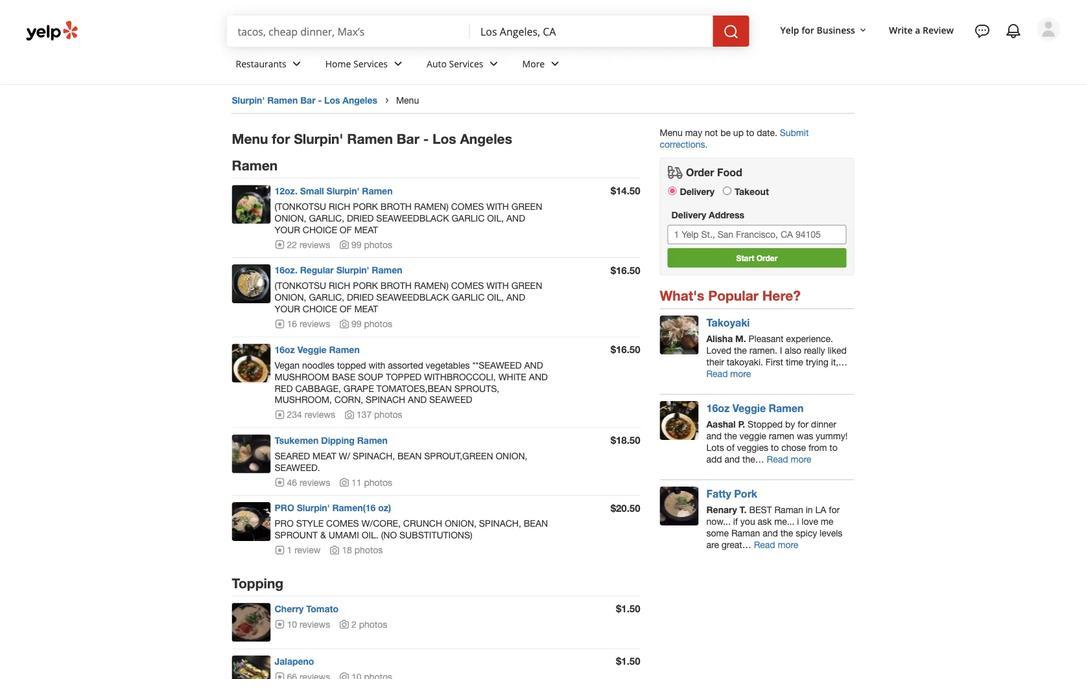 Task type: vqa. For each thing, say whether or not it's contained in the screenshot.
sponsored
no



Task type: describe. For each thing, give the bounding box(es) containing it.
99 for $14.50
[[352, 239, 362, 250]]

with for $14.50
[[487, 201, 509, 212]]

w/
[[339, 451, 350, 462]]

16oz.
[[275, 265, 298, 276]]

with for $16.50
[[487, 280, 509, 291]]

topping
[[232, 575, 284, 591]]

onion, inside 16oz. regular slurpin' ramen (tonkotsu rich pork broth ramen) comes with green onion, garlic, dried seaweedblack garlic oil, and your choice of meat
[[275, 292, 306, 303]]

ramen inside 16oz veggie ramen vegan noodles topped with assorted vegetables **seaweed and mushroom base soup topped withbroccoli, white and red cabbage, grape tomatoes,bean sprouts, mushroom, corn, spinach and seaweed
[[329, 344, 360, 355]]

veggie for 16oz veggie ramen
[[733, 402, 766, 414]]

auto services
[[427, 57, 484, 70]]

really
[[804, 345, 825, 356]]

24 chevron down v2 image for home services
[[390, 56, 406, 72]]

great…
[[722, 540, 751, 550]]

22 reviews
[[287, 239, 330, 250]]

more link
[[512, 47, 573, 84]]

mushroom,
[[275, 395, 332, 405]]

pro slurpin' ramen(16 oz) link
[[275, 503, 391, 514]]

the inside stopped by for dinner and the veggie ramen was yummy! lots of veggies to chose from to add and the…
[[724, 431, 737, 442]]

broth for $16.50
[[381, 280, 412, 291]]

me
[[821, 516, 834, 527]]

soup
[[358, 371, 383, 382]]

cherry tomato
[[275, 604, 339, 614]]

read for fatty pork
[[754, 540, 775, 550]]

reviews for 46 reviews
[[300, 477, 330, 488]]

10
[[287, 619, 297, 630]]

the inside best raman in la for now... if you ask me... i love me some raman and the spicy levels are great…
[[781, 528, 793, 539]]

small
[[300, 186, 324, 196]]

yelp
[[781, 24, 799, 36]]

16 chevron down v2 image
[[858, 25, 868, 35]]

ask
[[758, 516, 772, 527]]

topped
[[386, 371, 422, 382]]

of for $14.50
[[340, 224, 352, 235]]

notifications image
[[1006, 23, 1021, 39]]

garlic for $16.50
[[452, 292, 485, 303]]

slurpin' for for
[[294, 131, 343, 147]]

food
[[717, 166, 742, 179]]

99 photos for $16.50
[[352, 319, 392, 329]]

base
[[332, 371, 356, 382]]

$1.50 for cherry tomato
[[616, 603, 640, 615]]

comes for $14.50
[[451, 201, 484, 212]]

16
[[287, 319, 297, 329]]

0 vertical spatial los
[[324, 95, 340, 106]]

none field 'near'
[[481, 24, 703, 38]]

1 horizontal spatial and
[[725, 454, 740, 465]]

bean inside pro slurpin' ramen(16 oz) pro style comes w/core, crunch onion, spinach, bean sprount & umami oil. (no substitutions)
[[524, 518, 548, 529]]

2 horizontal spatial to
[[830, 443, 838, 453]]

write
[[889, 24, 913, 36]]

liked
[[828, 345, 847, 356]]

messages image
[[975, 23, 990, 39]]

best
[[749, 505, 772, 515]]

pleasant experience. loved the ramen. i also really liked their takoyaki. first time trying it,… read more
[[707, 334, 848, 379]]

reviews for 22 reviews
[[300, 239, 330, 250]]

137
[[357, 410, 372, 420]]

reviews for 234 reviews
[[305, 410, 335, 420]]

0 horizontal spatial bar
[[300, 95, 316, 106]]

ramen down restaurants link
[[267, 95, 298, 106]]

12oz.
[[275, 186, 298, 196]]

2
[[352, 619, 357, 630]]

0 vertical spatial -
[[318, 95, 322, 106]]

up
[[733, 127, 744, 138]]

for inside best raman in la for now... if you ask me... i love me some raman and the spicy levels are great…
[[829, 505, 840, 515]]

la
[[816, 505, 827, 515]]

what's popular here?
[[660, 288, 801, 304]]

tomato
[[306, 604, 339, 614]]

stopped by for dinner and the veggie ramen was yummy! lots of veggies to chose from to add and the…
[[707, 419, 848, 465]]

best raman in la for now... if you ask me... i love me some raman and the spicy levels are great…
[[707, 505, 843, 550]]

$16.50 for 16oz. regular slurpin' ramen (tonkotsu rich pork broth ramen) comes with green onion, garlic, dried seaweedblack garlic oil, and your choice of meat
[[611, 265, 640, 276]]

vegan
[[275, 360, 300, 370]]

ramen up 12oz. small slurpin' ramen link on the left top of the page
[[347, 131, 393, 147]]

read more for fatty pork
[[754, 540, 799, 550]]

services for home services
[[353, 57, 388, 70]]

garlic, for $14.50
[[309, 213, 344, 223]]

24 chevron down v2 image for more
[[548, 56, 563, 72]]

24 chevron down v2 image for auto services
[[486, 56, 502, 72]]

dipping
[[321, 435, 355, 446]]

start order
[[736, 253, 778, 263]]

11 photos link
[[339, 477, 392, 488]]

withbroccoli,
[[424, 371, 496, 382]]

green for $16.50
[[512, 280, 542, 291]]

here?
[[763, 288, 801, 304]]

slurpin' ramen bar - los angeles
[[232, 95, 377, 106]]

seaweedblack for $14.50
[[376, 213, 449, 223]]

oil.
[[362, 530, 379, 541]]

spinach, inside pro slurpin' ramen(16 oz) pro style comes w/core, crunch onion, spinach, bean sprount & umami oil. (no substitutions)
[[479, 518, 521, 529]]

46 reviews
[[287, 477, 330, 488]]

ramen inside tsukemen dipping ramen seared meat w/ spinach, bean sprout,green onion, seaweed.
[[357, 435, 388, 446]]

w/core,
[[362, 518, 401, 529]]

11
[[352, 477, 362, 488]]

photos for pro slurpin' ramen(16 oz)
[[355, 545, 383, 556]]

the…
[[743, 454, 764, 465]]

16oz veggie ramen vegan noodles topped with assorted vegetables **seaweed and mushroom base soup topped withbroccoli, white and red cabbage, grape tomatoes,bean sprouts, mushroom, corn, spinach and seaweed
[[275, 344, 548, 405]]

umami
[[329, 530, 359, 541]]

16oz. regular slurpin' ramen (tonkotsu rich pork broth ramen) comes with green onion, garlic, dried seaweedblack garlic oil, and your choice of meat
[[275, 265, 542, 314]]

aashal
[[707, 419, 736, 430]]

more inside pleasant experience. loved the ramen. i also really liked their takoyaki. first time trying it,… read more
[[730, 369, 751, 379]]

Near text field
[[481, 24, 703, 38]]

slurpin' down restaurants
[[232, 95, 265, 106]]

0 vertical spatial angeles
[[343, 95, 377, 106]]

now...
[[707, 516, 731, 527]]

ramen
[[769, 431, 795, 442]]

1 vertical spatial los
[[433, 131, 456, 147]]

start order button
[[668, 248, 847, 268]]

pork
[[734, 488, 758, 500]]

10 reviews link
[[275, 619, 330, 630]]

yummy!
[[816, 431, 848, 442]]

22 reviews link
[[275, 239, 330, 250]]

jalapeno
[[275, 656, 314, 667]]

(tonkotsu for $14.50
[[275, 201, 326, 212]]

the inside pleasant experience. loved the ramen. i also really liked their takoyaki. first time trying it,… read more
[[734, 345, 747, 356]]

takoyaki link
[[707, 316, 750, 329]]

red
[[275, 383, 293, 394]]

(no
[[381, 530, 397, 541]]

onion, inside pro slurpin' ramen(16 oz) pro style comes w/core, crunch onion, spinach, bean sprount & umami oil. (no substitutions)
[[445, 518, 477, 529]]

dried for $16.50
[[347, 292, 374, 303]]

0 vertical spatial 16oz veggie ramen link
[[275, 344, 360, 355]]

your for $14.50
[[275, 224, 300, 235]]

takoyaki.
[[727, 357, 763, 368]]

0 horizontal spatial to
[[746, 127, 754, 138]]

comes for $16.50
[[451, 280, 484, 291]]

you
[[741, 516, 755, 527]]

22
[[287, 239, 297, 250]]

stopped
[[748, 419, 783, 430]]

$16.50 for 16oz veggie ramen vegan noodles topped with assorted vegetables **seaweed and mushroom base soup topped withbroccoli, white and red cabbage, grape tomatoes,bean sprouts, mushroom, corn, spinach and seaweed
[[611, 344, 640, 356]]

$20.50
[[611, 503, 640, 514]]

16 reviews
[[287, 319, 330, 329]]

mateo r. image
[[1037, 18, 1060, 41]]

Find text field
[[238, 24, 460, 38]]

noodles
[[302, 360, 335, 370]]

trying
[[806, 357, 829, 368]]

photos right 2
[[359, 619, 387, 630]]

veggie
[[740, 431, 766, 442]]

99 photos link for $16.50
[[339, 319, 392, 329]]

jalapeno link
[[275, 656, 314, 667]]

vegetables
[[426, 360, 470, 370]]

alisha m.
[[707, 334, 746, 344]]

pork for $16.50
[[353, 280, 378, 291]]

menu for menu for slurpin' ramen bar - los angeles
[[232, 131, 268, 147]]

meat for $16.50
[[354, 304, 378, 314]]

yelp for business
[[781, 24, 855, 36]]

0 vertical spatial and
[[707, 431, 722, 442]]

reviews for 16 reviews
[[300, 319, 330, 329]]

and inside best raman in la for now... if you ask me... i love me some raman and the spicy levels are great…
[[763, 528, 778, 539]]

none field find
[[238, 24, 460, 38]]

services for auto services
[[449, 57, 484, 70]]

home services link
[[315, 47, 416, 84]]

more for pork
[[778, 540, 799, 550]]

cabbage,
[[295, 383, 341, 394]]

oil, for $14.50
[[487, 213, 504, 223]]

sprount
[[275, 530, 318, 541]]

12oz. small slurpin' ramen (tonkotsu rich pork broth ramen) comes with green onion, garlic, dried seaweedblack garlic oil, and your choice of meat
[[275, 186, 542, 235]]

chose
[[782, 443, 806, 453]]

time
[[786, 357, 803, 368]]

slurpin' for small
[[327, 186, 360, 196]]

delivery address
[[672, 210, 745, 220]]



Task type: locate. For each thing, give the bounding box(es) containing it.
green for $14.50
[[512, 201, 542, 212]]

1 horizontal spatial los
[[433, 131, 456, 147]]

slurpin' inside pro slurpin' ramen(16 oz) pro style comes w/core, crunch onion, spinach, bean sprount & umami oil. (no substitutions)
[[297, 503, 330, 514]]

1 seaweedblack from the top
[[376, 213, 449, 223]]

2 pro from the top
[[275, 518, 294, 529]]

may
[[685, 127, 702, 138]]

read down the chose
[[767, 454, 788, 465]]

2 none field from the left
[[481, 24, 703, 38]]

1 vertical spatial pork
[[353, 280, 378, 291]]

meat inside 12oz. small slurpin' ramen (tonkotsu rich pork broth ramen) comes with green onion, garlic, dried seaweedblack garlic oil, and your choice of meat
[[354, 224, 378, 235]]

slurpin' for regular
[[336, 265, 369, 276]]

menu
[[396, 95, 419, 106], [660, 127, 683, 138], [232, 131, 268, 147]]

reviews down the "mushroom,"
[[305, 410, 335, 420]]

16oz veggie ramen link up noodles
[[275, 344, 360, 355]]

dried inside 16oz. regular slurpin' ramen (tonkotsu rich pork broth ramen) comes with green onion, garlic, dried seaweedblack garlic oil, and your choice of meat
[[347, 292, 374, 303]]

menu may not be up to date.
[[660, 127, 780, 138]]

slurpin' right small
[[327, 186, 360, 196]]

none field up more link
[[481, 24, 703, 38]]

it,…
[[831, 357, 848, 368]]

ramen down 12oz. small slurpin' ramen (tonkotsu rich pork broth ramen) comes with green onion, garlic, dried seaweedblack garlic oil, and your choice of meat
[[372, 265, 402, 276]]

veggie inside 16oz veggie ramen vegan noodles topped with assorted vegetables **seaweed and mushroom base soup topped withbroccoli, white and red cabbage, grape tomatoes,bean sprouts, mushroom, corn, spinach and seaweed
[[298, 344, 327, 355]]

slurpin' inside 12oz. small slurpin' ramen (tonkotsu rich pork broth ramen) comes with green onion, garlic, dried seaweedblack garlic oil, and your choice of meat
[[327, 186, 360, 196]]

99 photos up 16oz. regular slurpin' ramen link at the top of page
[[352, 239, 392, 250]]

to right up
[[746, 127, 754, 138]]

2 green from the top
[[512, 280, 542, 291]]

oil, inside 12oz. small slurpin' ramen (tonkotsu rich pork broth ramen) comes with green onion, garlic, dried seaweedblack garlic oil, and your choice of meat
[[487, 213, 504, 223]]

home services
[[325, 57, 388, 70]]

1 vertical spatial choice
[[303, 304, 337, 314]]

of inside 12oz. small slurpin' ramen (tonkotsu rich pork broth ramen) comes with green onion, garlic, dried seaweedblack garlic oil, and your choice of meat
[[340, 224, 352, 235]]

slurpin' right regular
[[336, 265, 369, 276]]

for
[[802, 24, 814, 36], [272, 131, 290, 147], [798, 419, 809, 430], [829, 505, 840, 515]]

1 with from the top
[[487, 201, 509, 212]]

1 horizontal spatial to
[[771, 443, 779, 453]]

broth down 12oz. small slurpin' ramen link on the left top of the page
[[381, 201, 412, 212]]

photos down oil.
[[355, 545, 383, 556]]

menu for menu
[[396, 95, 419, 106]]

2 broth from the top
[[381, 280, 412, 291]]

99 photos link for $14.50
[[339, 239, 392, 250]]

cherry
[[275, 604, 304, 614]]

0 horizontal spatial -
[[318, 95, 322, 106]]

2 $1.50 from the top
[[616, 656, 640, 668]]

1 vertical spatial and
[[725, 454, 740, 465]]

mushroom
[[275, 371, 329, 382]]

order left food
[[686, 166, 714, 179]]

1 vertical spatial of
[[340, 304, 352, 314]]

broth for $14.50
[[381, 201, 412, 212]]

0 vertical spatial (tonkotsu
[[275, 201, 326, 212]]

for right yelp
[[802, 24, 814, 36]]

read more down me...
[[754, 540, 799, 550]]

1 99 photos link from the top
[[339, 239, 392, 250]]

rich inside 16oz. regular slurpin' ramen (tonkotsu rich pork broth ramen) comes with green onion, garlic, dried seaweedblack garlic oil, and your choice of meat
[[329, 280, 350, 291]]

none field up home services
[[238, 24, 460, 38]]

takeout
[[735, 186, 769, 197]]

seaweedblack for $16.50
[[376, 292, 449, 303]]

2 garlic from the top
[[452, 292, 485, 303]]

16oz veggie ramen link
[[275, 344, 360, 355], [707, 402, 804, 414]]

i
[[780, 345, 782, 356]]

was
[[797, 431, 813, 442]]

renary
[[707, 505, 737, 515]]

restaurants link
[[225, 47, 315, 84]]

0 vertical spatial of
[[340, 224, 352, 235]]

photos down 12oz. small slurpin' ramen (tonkotsu rich pork broth ramen) comes with green onion, garlic, dried seaweedblack garlic oil, and your choice of meat
[[364, 239, 392, 250]]

99 photos link up 16oz. regular slurpin' ramen link at the top of page
[[339, 239, 392, 250]]

love
[[802, 516, 818, 527]]

photos for tsukemen dipping ramen
[[364, 477, 392, 488]]

pro up sprount
[[275, 518, 294, 529]]

16oz for 16oz veggie ramen
[[707, 402, 730, 414]]

1 horizontal spatial -
[[423, 131, 429, 147]]

pro down 46
[[275, 503, 294, 514]]

review
[[923, 24, 954, 36]]

green inside 16oz. regular slurpin' ramen (tonkotsu rich pork broth ramen) comes with green onion, garlic, dried seaweedblack garlic oil, and your choice of meat
[[512, 280, 542, 291]]

0 vertical spatial with
[[487, 201, 509, 212]]

None radio
[[668, 187, 677, 195]]

veggie up p.
[[733, 402, 766, 414]]

99 photos up the with
[[352, 319, 392, 329]]

99 photos for $14.50
[[352, 239, 392, 250]]

99 photos link
[[339, 239, 392, 250], [339, 319, 392, 329]]

delivery left address on the right of the page
[[672, 210, 706, 220]]

for inside 'yelp for business' 'button'
[[802, 24, 814, 36]]

0 vertical spatial 99
[[352, 239, 362, 250]]

reviews down tomato
[[300, 619, 330, 630]]

topped
[[337, 360, 366, 370]]

$1.50 for jalapeno
[[616, 656, 640, 668]]

dinner
[[811, 419, 837, 430]]

ramen up "topped"
[[329, 344, 360, 355]]

1 your from the top
[[275, 224, 300, 235]]

garlic, down 12oz. small slurpin' ramen link on the left top of the page
[[309, 213, 344, 223]]

1 vertical spatial broth
[[381, 280, 412, 291]]

comes inside 16oz. regular slurpin' ramen (tonkotsu rich pork broth ramen) comes with green onion, garlic, dried seaweedblack garlic oil, and your choice of meat
[[451, 280, 484, 291]]

137 photos
[[357, 410, 403, 420]]

16oz up 'aashal'
[[707, 402, 730, 414]]

16oz inside 16oz veggie ramen vegan noodles topped with assorted vegetables **seaweed and mushroom base soup topped withbroccoli, white and red cabbage, grape tomatoes,bean sprouts, mushroom, corn, spinach and seaweed
[[275, 344, 295, 355]]

1 vertical spatial rich
[[329, 280, 350, 291]]

delivery down order food
[[680, 186, 715, 197]]

99 photos
[[352, 239, 392, 250], [352, 319, 392, 329]]

the down me...
[[781, 528, 793, 539]]

16oz for 16oz veggie ramen vegan noodles topped with assorted vegetables **seaweed and mushroom base soup topped withbroccoli, white and red cabbage, grape tomatoes,bean sprouts, mushroom, corn, spinach and seaweed
[[275, 344, 295, 355]]

1 oil, from the top
[[487, 213, 504, 223]]

0 vertical spatial pro
[[275, 503, 294, 514]]

234 reviews
[[287, 410, 335, 420]]

user actions element
[[770, 16, 1079, 96]]

99 for $16.50
[[352, 319, 362, 329]]

1 broth from the top
[[381, 201, 412, 212]]

grape
[[344, 383, 374, 394]]

slurpin' up style
[[297, 503, 330, 514]]

24 chevron down v2 image
[[390, 56, 406, 72], [486, 56, 502, 72], [548, 56, 563, 72]]

0 horizontal spatial bean
[[398, 451, 422, 462]]

1 choice from the top
[[303, 224, 337, 235]]

read down "ask"
[[754, 540, 775, 550]]

read more
[[767, 454, 812, 465], [754, 540, 799, 550]]

0 vertical spatial dried
[[347, 213, 374, 223]]

with inside 16oz. regular slurpin' ramen (tonkotsu rich pork broth ramen) comes with green onion, garlic, dried seaweedblack garlic oil, and your choice of meat
[[487, 280, 509, 291]]

1 vertical spatial delivery
[[672, 210, 706, 220]]

1 horizontal spatial none field
[[481, 24, 703, 38]]

0 vertical spatial broth
[[381, 201, 412, 212]]

meat inside tsukemen dipping ramen seared meat w/ spinach, bean sprout,green onion, seaweed.
[[313, 451, 336, 462]]

ramen up 12oz.
[[232, 157, 278, 173]]

0 horizontal spatial 16oz veggie ramen link
[[275, 344, 360, 355]]

onion, up substitutions)
[[445, 518, 477, 529]]

ramen) inside 12oz. small slurpin' ramen (tonkotsu rich pork broth ramen) comes with green onion, garlic, dried seaweedblack garlic oil, and your choice of meat
[[414, 201, 449, 212]]

1 vertical spatial veggie
[[733, 402, 766, 414]]

24 chevron down v2 image inside auto services link
[[486, 56, 502, 72]]

2 vertical spatial meat
[[313, 451, 336, 462]]

more down the chose
[[791, 454, 812, 465]]

m.
[[735, 334, 746, 344]]

(tonkotsu inside 12oz. small slurpin' ramen (tonkotsu rich pork broth ramen) comes with green onion, garlic, dried seaweedblack garlic oil, and your choice of meat
[[275, 201, 326, 212]]

0 horizontal spatial raman
[[731, 528, 760, 539]]

meat
[[354, 224, 378, 235], [354, 304, 378, 314], [313, 451, 336, 462]]

read more link for pork
[[754, 540, 799, 550]]

your up 16
[[275, 304, 300, 314]]

**seaweed
[[472, 360, 522, 370]]

reviews right 46
[[300, 477, 330, 488]]

1 garlic from the top
[[452, 213, 485, 223]]

2 vertical spatial and
[[763, 528, 778, 539]]

rich down 12oz. small slurpin' ramen link on the left top of the page
[[329, 201, 350, 212]]

to down yummy!
[[830, 443, 838, 453]]

p.
[[738, 419, 745, 430]]

1 horizontal spatial veggie
[[733, 402, 766, 414]]

46 reviews link
[[275, 477, 330, 488]]

the down 'm.'
[[734, 345, 747, 356]]

be
[[721, 127, 731, 138]]

1 vertical spatial seaweedblack
[[376, 292, 449, 303]]

0 vertical spatial 16oz
[[275, 344, 295, 355]]

0 vertical spatial meat
[[354, 224, 378, 235]]

the up of in the right bottom of the page
[[724, 431, 737, 442]]

not
[[705, 127, 718, 138]]

services right home
[[353, 57, 388, 70]]

1 vertical spatial angeles
[[460, 131, 512, 147]]

ramen inside 12oz. small slurpin' ramen (tonkotsu rich pork broth ramen) comes with green onion, garlic, dried seaweedblack garlic oil, and your choice of meat
[[362, 186, 393, 196]]

2 services from the left
[[449, 57, 484, 70]]

slurpin' inside 16oz. regular slurpin' ramen (tonkotsu rich pork broth ramen) comes with green onion, garlic, dried seaweedblack garlic oil, and your choice of meat
[[336, 265, 369, 276]]

ramen) for $14.50
[[414, 201, 449, 212]]

reviews right 16
[[300, 319, 330, 329]]

ramen
[[267, 95, 298, 106], [347, 131, 393, 147], [232, 157, 278, 173], [362, 186, 393, 196], [372, 265, 402, 276], [329, 344, 360, 355], [769, 402, 804, 414], [357, 435, 388, 446]]

pork
[[353, 201, 378, 212], [353, 280, 378, 291]]

dried down 16oz. regular slurpin' ramen link at the top of page
[[347, 292, 374, 303]]

auto services link
[[416, 47, 512, 84]]

of down 12oz. small slurpin' ramen link on the left top of the page
[[340, 224, 352, 235]]

of inside 16oz. regular slurpin' ramen (tonkotsu rich pork broth ramen) comes with green onion, garlic, dried seaweedblack garlic oil, and your choice of meat
[[340, 304, 352, 314]]

dried down 12oz. small slurpin' ramen link on the left top of the page
[[347, 213, 374, 223]]

0 vertical spatial pork
[[353, 201, 378, 212]]

1 vertical spatial green
[[512, 280, 542, 291]]

18 photos link
[[330, 545, 383, 556]]

ramen up by
[[769, 402, 804, 414]]

photos for 12oz. small slurpin' ramen
[[364, 239, 392, 250]]

1 99 photos from the top
[[352, 239, 392, 250]]

home
[[325, 57, 351, 70]]

0 vertical spatial 99 photos
[[352, 239, 392, 250]]

2 horizontal spatial 24 chevron down v2 image
[[548, 56, 563, 72]]

and inside 16oz. regular slurpin' ramen (tonkotsu rich pork broth ramen) comes with green onion, garlic, dried seaweedblack garlic oil, and your choice of meat
[[506, 292, 525, 303]]

broth inside 12oz. small slurpin' ramen (tonkotsu rich pork broth ramen) comes with green onion, garlic, dried seaweedblack garlic oil, and your choice of meat
[[381, 201, 412, 212]]

0 horizontal spatial los
[[324, 95, 340, 106]]

fatty pork
[[707, 488, 758, 500]]

0 vertical spatial read
[[707, 369, 728, 379]]

1 rich from the top
[[329, 201, 350, 212]]

0 horizontal spatial menu
[[232, 131, 268, 147]]

meat up 16oz. regular slurpin' ramen link at the top of page
[[354, 224, 378, 235]]

renary t.
[[707, 505, 747, 515]]

1 horizontal spatial bean
[[524, 518, 548, 529]]

photos right 11
[[364, 477, 392, 488]]

cherry tomato link
[[275, 604, 339, 614]]

2 horizontal spatial and
[[763, 528, 778, 539]]

reviews right "22" at top
[[300, 239, 330, 250]]

garlic inside 16oz. regular slurpin' ramen (tonkotsu rich pork broth ramen) comes with green onion, garlic, dried seaweedblack garlic oil, and your choice of meat
[[452, 292, 485, 303]]

24 chevron down v2 image right more
[[548, 56, 563, 72]]

1 vertical spatial garlic
[[452, 292, 485, 303]]

1 vertical spatial ramen)
[[414, 280, 449, 291]]

2 $16.50 from the top
[[611, 344, 640, 356]]

auto
[[427, 57, 447, 70]]

0 horizontal spatial order
[[686, 166, 714, 179]]

1 vertical spatial 16oz veggie ramen link
[[707, 402, 804, 414]]

pork for $14.50
[[353, 201, 378, 212]]

bean
[[398, 451, 422, 462], [524, 518, 548, 529]]

0 horizontal spatial angeles
[[343, 95, 377, 106]]

read more down the chose
[[767, 454, 812, 465]]

1 $1.50 from the top
[[616, 603, 640, 615]]

onion, up "22" at top
[[275, 213, 306, 223]]

1 vertical spatial your
[[275, 304, 300, 314]]

photos for 16oz. regular slurpin' ramen
[[364, 319, 392, 329]]

rich for $14.50
[[329, 201, 350, 212]]

0 horizontal spatial veggie
[[298, 344, 327, 355]]

ramen) for $16.50
[[414, 280, 449, 291]]

1 pork from the top
[[353, 201, 378, 212]]

review
[[295, 545, 321, 556]]

choice for $14.50
[[303, 224, 337, 235]]

for down slurpin' ramen bar - los angeles link
[[272, 131, 290, 147]]

your
[[275, 224, 300, 235], [275, 304, 300, 314]]

choice up 16 reviews
[[303, 304, 337, 314]]

1 vertical spatial $16.50
[[611, 344, 640, 356]]

1 vertical spatial 99
[[352, 319, 362, 329]]

0 vertical spatial 99 photos link
[[339, 239, 392, 250]]

veggie
[[298, 344, 327, 355], [733, 402, 766, 414]]

0 vertical spatial bar
[[300, 95, 316, 106]]

99 up 16oz. regular slurpin' ramen link at the top of page
[[352, 239, 362, 250]]

1 vertical spatial read more link
[[767, 454, 812, 465]]

rich for $16.50
[[329, 280, 350, 291]]

None field
[[238, 24, 460, 38], [481, 24, 703, 38]]

1 vertical spatial garlic,
[[309, 292, 344, 303]]

1 (tonkotsu from the top
[[275, 201, 326, 212]]

(tonkotsu for $16.50
[[275, 280, 326, 291]]

2 choice from the top
[[303, 304, 337, 314]]

choice inside 16oz. regular slurpin' ramen (tonkotsu rich pork broth ramen) comes with green onion, garlic, dried seaweedblack garlic oil, and your choice of meat
[[303, 304, 337, 314]]

1 green from the top
[[512, 201, 542, 212]]

ramen down 137 photos link
[[357, 435, 388, 446]]

1 99 from the top
[[352, 239, 362, 250]]

your inside 12oz. small slurpin' ramen (tonkotsu rich pork broth ramen) comes with green onion, garlic, dried seaweedblack garlic oil, and your choice of meat
[[275, 224, 300, 235]]

bean inside tsukemen dipping ramen seared meat w/ spinach, bean sprout,green onion, seaweed.
[[398, 451, 422, 462]]

photos for 16oz veggie ramen
[[374, 410, 403, 420]]

and down "ask"
[[763, 528, 778, 539]]

99
[[352, 239, 362, 250], [352, 319, 362, 329]]

services
[[353, 57, 388, 70], [449, 57, 484, 70]]

slurpin' down slurpin' ramen bar - los angeles link
[[294, 131, 343, 147]]

3 24 chevron down v2 image from the left
[[548, 56, 563, 72]]

fatty
[[707, 488, 731, 500]]

choice inside 12oz. small slurpin' ramen (tonkotsu rich pork broth ramen) comes with green onion, garlic, dried seaweedblack garlic oil, and your choice of meat
[[303, 224, 337, 235]]

1 vertical spatial read
[[767, 454, 788, 465]]

16oz up vegan
[[275, 344, 295, 355]]

2 your from the top
[[275, 304, 300, 314]]

1 vertical spatial oil,
[[487, 292, 504, 303]]

garlic, inside 12oz. small slurpin' ramen (tonkotsu rich pork broth ramen) comes with green onion, garlic, dried seaweedblack garlic oil, and your choice of meat
[[309, 213, 344, 223]]

sprout,green
[[424, 451, 493, 462]]

1 vertical spatial dried
[[347, 292, 374, 303]]

0 horizontal spatial 16oz
[[275, 344, 295, 355]]

slurpin' ramen bar - los angeles link
[[232, 95, 377, 106]]

pork down 12oz. small slurpin' ramen link on the left top of the page
[[353, 201, 378, 212]]

raman down the you
[[731, 528, 760, 539]]

1 of from the top
[[340, 224, 352, 235]]

the
[[734, 345, 747, 356], [724, 431, 737, 442], [781, 528, 793, 539]]

0 vertical spatial garlic,
[[309, 213, 344, 223]]

24 chevron down v2 image right auto services
[[486, 56, 502, 72]]

of down 16oz. regular slurpin' ramen link at the top of page
[[340, 304, 352, 314]]

veggie for 16oz veggie ramen vegan noodles topped with assorted vegetables **seaweed and mushroom base soup topped withbroccoli, white and red cabbage, grape tomatoes,bean sprouts, mushroom, corn, spinach and seaweed
[[298, 344, 327, 355]]

more down takoyaki.
[[730, 369, 751, 379]]

1 24 chevron down v2 image from the left
[[390, 56, 406, 72]]

read more link down me...
[[754, 540, 799, 550]]

comes inside pro slurpin' ramen(16 oz) pro style comes w/core, crunch onion, spinach, bean sprount & umami oil. (no substitutions)
[[326, 518, 359, 529]]

0 vertical spatial $16.50
[[611, 265, 640, 276]]

for up was
[[798, 419, 809, 430]]

choice up "22 reviews"
[[303, 224, 337, 235]]

(tonkotsu inside 16oz. regular slurpin' ramen (tonkotsu rich pork broth ramen) comes with green onion, garlic, dried seaweedblack garlic oil, and your choice of meat
[[275, 280, 326, 291]]

1 vertical spatial bar
[[397, 131, 419, 147]]

broth
[[381, 201, 412, 212], [381, 280, 412, 291]]

2 seaweedblack from the top
[[376, 292, 449, 303]]

2 oil, from the top
[[487, 292, 504, 303]]

99 up "topped"
[[352, 319, 362, 329]]

2 24 chevron down v2 image from the left
[[486, 56, 502, 72]]

1 vertical spatial with
[[487, 280, 509, 291]]

with inside 12oz. small slurpin' ramen (tonkotsu rich pork broth ramen) comes with green onion, garlic, dried seaweedblack garlic oil, and your choice of meat
[[487, 201, 509, 212]]

1 horizontal spatial angeles
[[460, 131, 512, 147]]

0 vertical spatial comes
[[451, 201, 484, 212]]

pork inside 16oz. regular slurpin' ramen (tonkotsu rich pork broth ramen) comes with green onion, garlic, dried seaweedblack garlic oil, and your choice of meat
[[353, 280, 378, 291]]

2 99 from the top
[[352, 319, 362, 329]]

2 vertical spatial the
[[781, 528, 793, 539]]

garlic, down regular
[[309, 292, 344, 303]]

meat down the tsukemen dipping ramen link
[[313, 451, 336, 462]]

from
[[809, 443, 827, 453]]

0 vertical spatial bean
[[398, 451, 422, 462]]

seaweedblack inside 16oz. regular slurpin' ramen (tonkotsu rich pork broth ramen) comes with green onion, garlic, dried seaweedblack garlic oil, and your choice of meat
[[376, 292, 449, 303]]

(tonkotsu down small
[[275, 201, 326, 212]]

comes inside 12oz. small slurpin' ramen (tonkotsu rich pork broth ramen) comes with green onion, garlic, dried seaweedblack garlic oil, and your choice of meat
[[451, 201, 484, 212]]

also
[[785, 345, 802, 356]]

and up lots
[[707, 431, 722, 442]]

i
[[797, 516, 799, 527]]

0 vertical spatial spinach,
[[353, 451, 395, 462]]

search image
[[724, 24, 739, 40]]

2 horizontal spatial menu
[[660, 127, 683, 138]]

None radio
[[723, 187, 732, 195]]

2 pork from the top
[[353, 280, 378, 291]]

0 vertical spatial raman
[[775, 505, 803, 515]]

in
[[806, 505, 813, 515]]

your inside 16oz. regular slurpin' ramen (tonkotsu rich pork broth ramen) comes with green onion, garlic, dried seaweedblack garlic oil, and your choice of meat
[[275, 304, 300, 314]]

None search field
[[227, 16, 752, 47]]

read more link down 'their'
[[707, 369, 751, 379]]

1 garlic, from the top
[[309, 213, 344, 223]]

ramen inside 16oz. regular slurpin' ramen (tonkotsu rich pork broth ramen) comes with green onion, garlic, dried seaweedblack garlic oil, and your choice of meat
[[372, 265, 402, 276]]

read inside pleasant experience. loved the ramen. i also really liked their takoyaki. first time trying it,… read more
[[707, 369, 728, 379]]

broth down 16oz. regular slurpin' ramen link at the top of page
[[381, 280, 412, 291]]

1 $16.50 from the top
[[611, 265, 640, 276]]

0 vertical spatial green
[[512, 201, 542, 212]]

2 ramen) from the top
[[414, 280, 449, 291]]

tsukemen
[[275, 435, 319, 446]]

24 chevron down v2 image left 'auto'
[[390, 56, 406, 72]]

read more for 16oz veggie ramen
[[767, 454, 812, 465]]

onion, inside 12oz. small slurpin' ramen (tonkotsu rich pork broth ramen) comes with green onion, garlic, dried seaweedblack garlic oil, and your choice of meat
[[275, 213, 306, 223]]

0 vertical spatial order
[[686, 166, 714, 179]]

2 of from the top
[[340, 304, 352, 314]]

read more link down the chose
[[767, 454, 812, 465]]

2 vertical spatial comes
[[326, 518, 359, 529]]

more
[[522, 57, 545, 70]]

garlic for $14.50
[[452, 213, 485, 223]]

ramen)
[[414, 201, 449, 212], [414, 280, 449, 291]]

more down spicy
[[778, 540, 799, 550]]

spinach, inside tsukemen dipping ramen seared meat w/ spinach, bean sprout,green onion, seaweed.
[[353, 451, 395, 462]]

tsukemen dipping ramen seared meat w/ spinach, bean sprout,green onion, seaweed.
[[275, 435, 528, 473]]

1 vertical spatial read more
[[754, 540, 799, 550]]

0 horizontal spatial 24 chevron down v2 image
[[390, 56, 406, 72]]

raman up me...
[[775, 505, 803, 515]]

of for $16.50
[[340, 304, 352, 314]]

veggie up noodles
[[298, 344, 327, 355]]

garlic, for $16.50
[[309, 292, 344, 303]]

1 horizontal spatial services
[[449, 57, 484, 70]]

0 vertical spatial veggie
[[298, 344, 327, 355]]

onion, inside tsukemen dipping ramen seared meat w/ spinach, bean sprout,green onion, seaweed.
[[496, 451, 528, 462]]

choice for $16.50
[[303, 304, 337, 314]]

order right start
[[757, 253, 778, 263]]

read down 'their'
[[707, 369, 728, 379]]

dried inside 12oz. small slurpin' ramen (tonkotsu rich pork broth ramen) comes with green onion, garlic, dried seaweedblack garlic oil, and your choice of meat
[[347, 213, 374, 223]]

assorted
[[388, 360, 423, 370]]

dried for $14.50
[[347, 213, 374, 223]]

(tonkotsu down 16oz.
[[275, 280, 326, 291]]

0 vertical spatial oil,
[[487, 213, 504, 223]]

popular
[[708, 288, 759, 304]]

menu for menu may not be up to date.
[[660, 127, 683, 138]]

2 with from the top
[[487, 280, 509, 291]]

photos down spinach
[[374, 410, 403, 420]]

seared
[[275, 451, 310, 462]]

18
[[342, 545, 352, 556]]

pork inside 12oz. small slurpin' ramen (tonkotsu rich pork broth ramen) comes with green onion, garlic, dried seaweedblack garlic oil, and your choice of meat
[[353, 201, 378, 212]]

onion, right sprout,green
[[496, 451, 528, 462]]

seaweedblack inside 12oz. small slurpin' ramen (tonkotsu rich pork broth ramen) comes with green onion, garlic, dried seaweedblack garlic oil, and your choice of meat
[[376, 213, 449, 223]]

pleasant
[[749, 334, 784, 344]]

meat for $14.50
[[354, 224, 378, 235]]

0 vertical spatial $1.50
[[616, 603, 640, 615]]

1 horizontal spatial order
[[757, 253, 778, 263]]

style
[[296, 518, 324, 529]]

services right 'auto'
[[449, 57, 484, 70]]

and inside 12oz. small slurpin' ramen (tonkotsu rich pork broth ramen) comes with green onion, garlic, dried seaweedblack garlic oil, and your choice of meat
[[506, 213, 525, 223]]

meat down 16oz. regular slurpin' ramen link at the top of page
[[354, 304, 378, 314]]

$14.50
[[611, 185, 640, 197]]

(tonkotsu
[[275, 201, 326, 212], [275, 280, 326, 291]]

reviews for 10 reviews
[[300, 619, 330, 630]]

2 garlic, from the top
[[309, 292, 344, 303]]

for right la
[[829, 505, 840, 515]]

your for $16.50
[[275, 304, 300, 314]]

delivery for delivery address
[[672, 210, 706, 220]]

1 horizontal spatial 16oz veggie ramen link
[[707, 402, 804, 414]]

1 none field from the left
[[238, 24, 460, 38]]

garlic inside 12oz. small slurpin' ramen (tonkotsu rich pork broth ramen) comes with green onion, garlic, dried seaweedblack garlic oil, and your choice of meat
[[452, 213, 485, 223]]

some
[[707, 528, 729, 539]]

and down of in the right bottom of the page
[[725, 454, 740, 465]]

broth inside 16oz. regular slurpin' ramen (tonkotsu rich pork broth ramen) comes with green onion, garlic, dried seaweedblack garlic oil, and your choice of meat
[[381, 280, 412, 291]]

1 horizontal spatial menu
[[396, 95, 419, 106]]

corn,
[[335, 395, 363, 405]]

2 (tonkotsu from the top
[[275, 280, 326, 291]]

fatty pork link
[[707, 488, 758, 500]]

0 vertical spatial read more link
[[707, 369, 751, 379]]

0 vertical spatial your
[[275, 224, 300, 235]]

24 chevron down v2 image inside home services link
[[390, 56, 406, 72]]

rich down 16oz. regular slurpin' ramen link at the top of page
[[329, 280, 350, 291]]

1 vertical spatial 99 photos link
[[339, 319, 392, 329]]

to down ramen
[[771, 443, 779, 453]]

garlic, inside 16oz. regular slurpin' ramen (tonkotsu rich pork broth ramen) comes with green onion, garlic, dried seaweedblack garlic oil, and your choice of meat
[[309, 292, 344, 303]]

1 services from the left
[[353, 57, 388, 70]]

oil, for $16.50
[[487, 292, 504, 303]]

24 chevron down v2 image inside more link
[[548, 56, 563, 72]]

pork down 16oz. regular slurpin' ramen link at the top of page
[[353, 280, 378, 291]]

order food
[[683, 166, 742, 179]]

business categories element
[[225, 47, 1060, 84]]

2 vertical spatial more
[[778, 540, 799, 550]]

read more link for veggie
[[767, 454, 812, 465]]

ramen down menu for slurpin' ramen bar - los angeles
[[362, 186, 393, 196]]

2 dried from the top
[[347, 292, 374, 303]]

delivery for delivery
[[680, 186, 715, 197]]

regular
[[300, 265, 334, 276]]

rich inside 12oz. small slurpin' ramen (tonkotsu rich pork broth ramen) comes with green onion, garlic, dried seaweedblack garlic oil, and your choice of meat
[[329, 201, 350, 212]]

1 vertical spatial comes
[[451, 280, 484, 291]]

2 rich from the top
[[329, 280, 350, 291]]

business
[[817, 24, 855, 36]]

order inside button
[[757, 253, 778, 263]]

1 vertical spatial -
[[423, 131, 429, 147]]

0 horizontal spatial and
[[707, 431, 722, 442]]

oil, inside 16oz. regular slurpin' ramen (tonkotsu rich pork broth ramen) comes with green onion, garlic, dried seaweedblack garlic oil, and your choice of meat
[[487, 292, 504, 303]]

aashal p.
[[707, 419, 745, 430]]

2 99 photos link from the top
[[339, 319, 392, 329]]

photos up the with
[[364, 319, 392, 329]]

24 chevron down v2 image
[[289, 56, 305, 72]]

onion, up 16
[[275, 292, 306, 303]]

takoyaki
[[707, 316, 750, 329]]

more for veggie
[[791, 454, 812, 465]]

2 99 photos from the top
[[352, 319, 392, 329]]

meat inside 16oz. regular slurpin' ramen (tonkotsu rich pork broth ramen) comes with green onion, garlic, dried seaweedblack garlic oil, and your choice of meat
[[354, 304, 378, 314]]

1 dried from the top
[[347, 213, 374, 223]]

for inside stopped by for dinner and the veggie ramen was yummy! lots of veggies to chose from to add and the…
[[798, 419, 809, 430]]

1 vertical spatial more
[[791, 454, 812, 465]]

234 reviews link
[[275, 410, 335, 420]]

read for 16oz veggie ramen
[[767, 454, 788, 465]]

your up "22" at top
[[275, 224, 300, 235]]

ramen) inside 16oz. regular slurpin' ramen (tonkotsu rich pork broth ramen) comes with green onion, garlic, dried seaweedblack garlic oil, and your choice of meat
[[414, 280, 449, 291]]

1 vertical spatial (tonkotsu
[[275, 280, 326, 291]]

0 vertical spatial read more
[[767, 454, 812, 465]]

start
[[736, 253, 755, 263]]

first
[[766, 357, 783, 368]]

16oz veggie ramen link up stopped
[[707, 402, 804, 414]]

1 Yelp St., San Francisco, CA 94105 text field
[[668, 225, 847, 244]]

corrections.
[[660, 139, 708, 149]]

99 photos link up the with
[[339, 319, 392, 329]]

0 horizontal spatial none field
[[238, 24, 460, 38]]

0 vertical spatial the
[[734, 345, 747, 356]]

0 horizontal spatial spinach,
[[353, 451, 395, 462]]

1 pro from the top
[[275, 503, 294, 514]]

submit corrections. link
[[660, 127, 809, 149]]

green inside 12oz. small slurpin' ramen (tonkotsu rich pork broth ramen) comes with green onion, garlic, dried seaweedblack garlic oil, and your choice of meat
[[512, 201, 542, 212]]

1 ramen) from the top
[[414, 201, 449, 212]]



